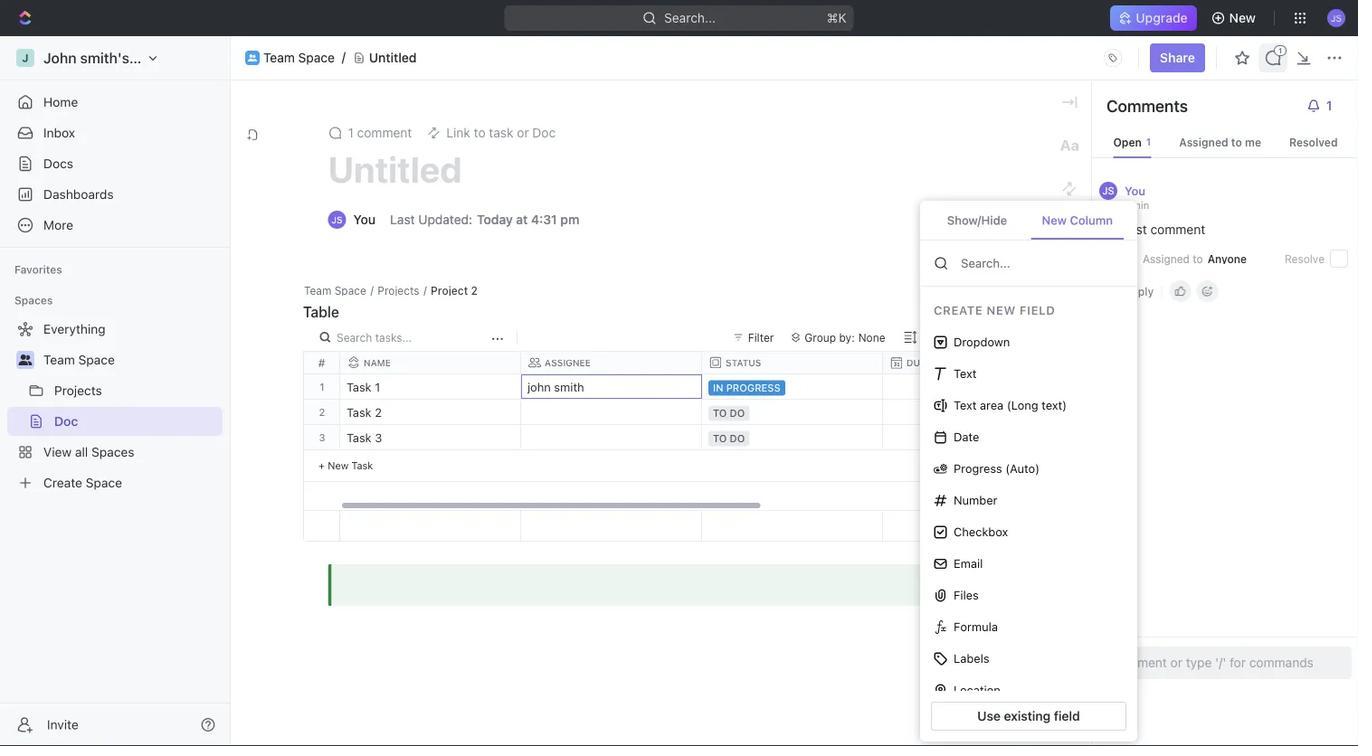 Task type: locate. For each thing, give the bounding box(es) containing it.
1 vertical spatial team space
[[43, 353, 115, 367]]

0 horizontal spatial spaces
[[14, 294, 53, 307]]

dropdown menu image down number
[[883, 511, 1063, 541]]

js
[[1331, 12, 1342, 23], [1103, 185, 1115, 197], [332, 215, 343, 225]]

0 vertical spatial to do cell
[[702, 400, 883, 424]]

3
[[375, 431, 382, 445], [319, 432, 325, 443]]

0 vertical spatial new
[[1230, 10, 1256, 25]]

more
[[43, 218, 73, 233]]

1 text from the top
[[954, 367, 977, 381]]

show/hide
[[947, 214, 1008, 227]]

1 vertical spatial team
[[304, 284, 332, 297]]

you for you 1 min
[[1125, 184, 1146, 197]]

tab list
[[920, 201, 1138, 241]]

untitled up 1 comment
[[369, 50, 417, 65]]

tree containing everything
[[7, 315, 223, 498]]

more button
[[7, 211, 223, 240]]

0 horizontal spatial comment
[[357, 125, 412, 140]]

assigned to anyone
[[1143, 253, 1247, 265]]

press space to select this row. row
[[304, 375, 340, 400], [340, 375, 1245, 400], [304, 400, 340, 425], [340, 400, 1245, 425], [304, 425, 340, 451], [340, 425, 1245, 451], [340, 511, 1245, 542]]

2 vertical spatial js
[[332, 215, 343, 225]]

smith
[[554, 381, 584, 394]]

cell
[[883, 375, 1064, 399], [521, 400, 702, 424], [883, 400, 1064, 424], [521, 425, 702, 450], [883, 425, 1064, 450]]

2 left task 2
[[319, 406, 325, 418]]

1 vertical spatial spaces
[[91, 445, 134, 460]]

1 vertical spatial js
[[1103, 185, 1115, 197]]

projects up the tasks...
[[378, 284, 420, 297]]

0 vertical spatial untitled
[[369, 50, 417, 65]]

location
[[954, 684, 1001, 698]]

0 vertical spatial js
[[1331, 12, 1342, 23]]

0 horizontal spatial team
[[43, 353, 75, 367]]

0 horizontal spatial new
[[328, 460, 349, 472]]

to do cell for task 3
[[702, 425, 883, 450]]

assigned down test comment
[[1143, 253, 1190, 265]]

0 horizontal spatial 2
[[319, 406, 325, 418]]

1 to do from the top
[[713, 408, 745, 419]]

/ up search tasks... at top left
[[370, 284, 374, 297]]

0 horizontal spatial /
[[370, 284, 374, 297]]

1 vertical spatial new
[[1042, 214, 1067, 227]]

new right upgrade
[[1230, 10, 1256, 25]]

0 vertical spatial team space link
[[263, 50, 335, 66]]

you left last
[[353, 212, 376, 227]]

0 vertical spatial doc
[[533, 125, 556, 140]]

1 vertical spatial doc
[[54, 414, 78, 429]]

1 horizontal spatial spaces
[[91, 445, 134, 460]]

2 horizontal spatial 2
[[471, 284, 478, 297]]

js left last
[[332, 215, 343, 225]]

new button
[[1204, 4, 1267, 33]]

row group
[[304, 375, 340, 482], [340, 375, 1245, 510], [958, 375, 1004, 482], [958, 511, 1004, 541]]

1 vertical spatial do
[[730, 433, 745, 445]]

team inside tree
[[43, 353, 75, 367]]

grid
[[304, 352, 1245, 542]]

1 horizontal spatial 2
[[375, 406, 382, 419]]

0 vertical spatial text
[[954, 367, 977, 381]]

column
[[1070, 214, 1113, 227]]

0 vertical spatial assigned
[[1180, 136, 1229, 148]]

1 horizontal spatial you
[[1125, 184, 1146, 197]]

2 vertical spatial new
[[328, 460, 349, 472]]

use
[[978, 709, 1001, 724]]

0 vertical spatial comment
[[357, 125, 412, 140]]

1 vertical spatial you
[[353, 212, 376, 227]]

you
[[1125, 184, 1146, 197], [353, 212, 376, 227]]

2 horizontal spatial new
[[1230, 10, 1256, 25]]

1 vertical spatial dropdown menu image
[[883, 511, 1063, 541]]

js inside dropdown button
[[1331, 12, 1342, 23]]

doc inside tree
[[54, 414, 78, 429]]

progress
[[954, 462, 1003, 476]]

favorites button
[[7, 259, 69, 281]]

share
[[1160, 50, 1196, 65]]

0 vertical spatial do
[[730, 408, 745, 419]]

0 horizontal spatial doc
[[54, 414, 78, 429]]

0 horizontal spatial js
[[332, 215, 343, 225]]

task for task 1
[[347, 381, 372, 394]]

name
[[364, 358, 391, 368]]

dropdown
[[954, 336, 1010, 349]]

1 horizontal spatial projects
[[378, 284, 420, 297]]

team up table
[[304, 284, 332, 297]]

assignee
[[545, 358, 591, 368]]

2 right project
[[471, 284, 478, 297]]

in progress
[[713, 382, 781, 394]]

team space link up projects "link"
[[43, 346, 219, 375]]

2 up task 3
[[375, 406, 382, 419]]

1 vertical spatial to do
[[713, 433, 745, 445]]

2 / from the left
[[424, 284, 427, 297]]

team space link right user group image
[[263, 50, 335, 66]]

js left you 1 min
[[1103, 185, 1115, 197]]

0 horizontal spatial you
[[353, 212, 376, 227]]

tab list containing show/hide
[[920, 201, 1138, 241]]

doc inside dropdown button
[[533, 125, 556, 140]]

projects up all
[[54, 383, 102, 398]]

assigned for assigned to anyone
[[1143, 253, 1190, 265]]

resolved
[[1290, 136, 1338, 148]]

1 vertical spatial projects
[[54, 383, 102, 398]]

you inside you 1 min
[[1125, 184, 1146, 197]]

task up task 2
[[347, 381, 372, 394]]

0 horizontal spatial team space
[[43, 353, 115, 367]]

john smith
[[528, 381, 584, 394]]

comment for test comment
[[1151, 222, 1206, 237]]

row
[[340, 352, 1245, 374]]

anyone
[[1208, 253, 1247, 265]]

/ left project
[[424, 284, 427, 297]]

group
[[805, 331, 836, 344]]

1 horizontal spatial comment
[[1151, 222, 1206, 237]]

1 horizontal spatial team space link
[[263, 50, 335, 66]]

2 to do cell from the top
[[702, 425, 883, 450]]

0 vertical spatial you
[[1125, 184, 1146, 197]]

status button
[[702, 357, 883, 369]]

in
[[713, 382, 724, 394]]

text right date
[[954, 367, 977, 381]]

filter
[[748, 331, 774, 344]]

doc right or
[[533, 125, 556, 140]]

0 vertical spatial team
[[263, 50, 295, 65]]

untitled down 1 comment
[[328, 148, 462, 191]]

reply
[[1125, 285, 1154, 298]]

test comment
[[1125, 222, 1206, 237]]

row group containing task 1
[[340, 375, 1245, 510]]

to do cell for task 2
[[702, 400, 883, 424]]

0 vertical spatial team space
[[263, 50, 335, 65]]

number
[[954, 494, 998, 507]]

search...
[[664, 10, 716, 25]]

email
[[954, 557, 983, 571]]

3 down task 2
[[375, 431, 382, 445]]

projects inside team space / projects / project 2 table
[[378, 284, 420, 297]]

tree
[[7, 315, 223, 498]]

do for 3
[[730, 433, 745, 445]]

spaces down favorites button
[[14, 294, 53, 307]]

press space to select this row. row containing 3
[[304, 425, 340, 451]]

doc up view
[[54, 414, 78, 429]]

space
[[298, 50, 335, 65], [335, 284, 366, 297], [78, 353, 115, 367], [86, 476, 122, 491]]

1 to do cell from the top
[[702, 400, 883, 424]]

to for anyone
[[1193, 253, 1203, 265]]

⌘k
[[827, 10, 847, 25]]

2 to do from the top
[[713, 433, 745, 445]]

team right user group image
[[263, 50, 295, 65]]

1 horizontal spatial doc
[[533, 125, 556, 140]]

2 inside team space / projects / project 2 table
[[471, 284, 478, 297]]

min
[[1133, 199, 1150, 211]]

1 horizontal spatial new
[[1042, 214, 1067, 227]]

workspace
[[133, 49, 208, 67]]

0 horizontal spatial dropdown menu image
[[883, 511, 1063, 541]]

you up min
[[1125, 184, 1146, 197]]

space down everything link
[[78, 353, 115, 367]]

0 vertical spatial projects
[[378, 284, 420, 297]]

new inside tab list
[[1042, 214, 1067, 227]]

anyone button
[[1203, 253, 1247, 265]]

dropdown menu image
[[1099, 43, 1128, 72], [883, 511, 1063, 541]]

task down task 2
[[347, 431, 372, 445]]

1 vertical spatial comment
[[1151, 222, 1206, 237]]

press space to select this row. row containing 2
[[304, 400, 340, 425]]

assigned
[[1180, 136, 1229, 148], [1143, 253, 1190, 265]]

tree inside "sidebar" navigation
[[7, 315, 223, 498]]

comment left link
[[357, 125, 412, 140]]

js button
[[1322, 4, 1351, 33]]

space up table
[[335, 284, 366, 297]]

text left area
[[954, 399, 977, 412]]

name button
[[340, 357, 521, 369]]

doc
[[533, 125, 556, 140], [54, 414, 78, 429]]

1 inside 1 dropdown button
[[1327, 98, 1333, 113]]

2 horizontal spatial team
[[304, 284, 332, 297]]

link to task or doc button
[[419, 120, 563, 146]]

to
[[474, 125, 486, 140], [1232, 136, 1243, 148], [1193, 253, 1203, 265], [713, 408, 727, 419], [713, 433, 727, 445]]

spaces up "create space" link
[[91, 445, 134, 460]]

1 vertical spatial untitled
[[328, 148, 462, 191]]

last
[[390, 212, 415, 227]]

team space right user group image
[[263, 50, 335, 65]]

open
[[1114, 136, 1142, 148]]

(long
[[1007, 399, 1039, 412]]

projects
[[378, 284, 420, 297], [54, 383, 102, 398]]

task
[[347, 381, 372, 394], [347, 406, 372, 419], [347, 431, 372, 445], [352, 460, 373, 472]]

table
[[303, 304, 339, 321]]

at
[[516, 212, 528, 227]]

js up 1 dropdown button
[[1331, 12, 1342, 23]]

1 / from the left
[[370, 284, 374, 297]]

status column header
[[702, 352, 887, 374]]

1 horizontal spatial 3
[[375, 431, 382, 445]]

text for text area (long text)
[[954, 399, 977, 412]]

to for me
[[1232, 136, 1243, 148]]

2 vertical spatial team
[[43, 353, 75, 367]]

1 inside open 1
[[1147, 136, 1152, 148]]

team right user group icon on the left of the page
[[43, 353, 75, 367]]

3 left task 3
[[319, 432, 325, 443]]

do for 2
[[730, 408, 745, 419]]

or
[[517, 125, 529, 140]]

1 vertical spatial to do cell
[[702, 425, 883, 450]]

assigned left me
[[1180, 136, 1229, 148]]

new left the column on the right
[[1042, 214, 1067, 227]]

new for new task
[[328, 460, 349, 472]]

0 horizontal spatial projects
[[54, 383, 102, 398]]

1 vertical spatial team space link
[[43, 346, 219, 375]]

1 horizontal spatial team
[[263, 50, 295, 65]]

1 vertical spatial text
[[954, 399, 977, 412]]

cell for task 1
[[883, 375, 1064, 399]]

team space inside team space link
[[43, 353, 115, 367]]

to inside dropdown button
[[474, 125, 486, 140]]

team inside team space / projects / project 2 table
[[304, 284, 332, 297]]

to do cell
[[702, 400, 883, 424], [702, 425, 883, 450]]

1 horizontal spatial /
[[424, 284, 427, 297]]

1 vertical spatial assigned
[[1143, 253, 1190, 265]]

link
[[446, 125, 471, 140]]

2 text from the top
[[954, 399, 977, 412]]

2 horizontal spatial js
[[1331, 12, 1342, 23]]

comment up assigned to anyone
[[1151, 222, 1206, 237]]

space right user group image
[[298, 50, 335, 65]]

2 do from the top
[[730, 433, 745, 445]]

team space down everything
[[43, 353, 115, 367]]

task down task 1
[[347, 406, 372, 419]]

1 horizontal spatial team space
[[263, 50, 335, 65]]

row containing name
[[340, 352, 1245, 374]]

0 vertical spatial spaces
[[14, 294, 53, 307]]

0 vertical spatial to do
[[713, 408, 745, 419]]

new for new column
[[1042, 214, 1067, 227]]

2 inside 1 2 3
[[319, 406, 325, 418]]

smith's
[[80, 49, 129, 67]]

do
[[730, 408, 745, 419], [730, 433, 745, 445]]

john
[[528, 381, 551, 394]]

new down task 3
[[328, 460, 349, 472]]

resolve
[[1285, 253, 1325, 265]]

use existing field
[[978, 709, 1080, 724]]

2
[[471, 284, 478, 297], [375, 406, 382, 419], [319, 406, 325, 418]]

(auto)
[[1006, 462, 1040, 476]]

in progress cell
[[702, 375, 883, 399]]

team space link
[[263, 50, 335, 66], [43, 346, 219, 375]]

user group image
[[248, 54, 257, 61]]

team space
[[263, 50, 335, 65], [43, 353, 115, 367]]

team space link for user group image
[[263, 50, 335, 66]]

to for task
[[474, 125, 486, 140]]

comment
[[357, 125, 412, 140], [1151, 222, 1206, 237]]

create space link
[[7, 469, 219, 498]]

1 do from the top
[[730, 408, 745, 419]]

team space link for user group icon on the left of the page
[[43, 346, 219, 375]]

0 horizontal spatial team space link
[[43, 346, 219, 375]]

view
[[43, 445, 72, 460]]

new
[[1230, 10, 1256, 25], [1042, 214, 1067, 227], [328, 460, 349, 472]]

cell for task 3
[[883, 425, 1064, 450]]

/
[[370, 284, 374, 297], [424, 284, 427, 297]]

Search field
[[959, 255, 1123, 272]]

existing
[[1004, 709, 1051, 724]]

spaces inside tree
[[91, 445, 134, 460]]

dropdown menu image down upgrade link
[[1099, 43, 1128, 72]]

0 vertical spatial dropdown menu image
[[1099, 43, 1128, 72]]



Task type: describe. For each thing, give the bounding box(es) containing it.
date
[[954, 431, 980, 444]]

today
[[477, 212, 513, 227]]

text)
[[1042, 399, 1067, 412]]

Search tasks... text field
[[337, 325, 487, 350]]

status
[[726, 358, 762, 368]]

press space to select this row. row containing task 2
[[340, 400, 1245, 425]]

docs link
[[7, 149, 223, 178]]

me
[[1245, 136, 1262, 148]]

task down task 3
[[352, 460, 373, 472]]

task 2
[[347, 406, 382, 419]]

user group image
[[19, 355, 32, 366]]

press space to select this row. row containing task 3
[[340, 425, 1245, 451]]

to do for task 3
[[713, 433, 745, 445]]

new column
[[1042, 214, 1113, 227]]

assigned to me
[[1180, 136, 1262, 148]]

projects inside projects "link"
[[54, 383, 102, 398]]

tasks...
[[375, 331, 412, 344]]

task 1
[[347, 381, 380, 394]]

everything
[[43, 322, 106, 337]]

assignee button
[[521, 357, 702, 369]]

assignee column header
[[521, 352, 706, 374]]

you 1 min
[[1125, 184, 1150, 211]]

comment for 1 comment
[[357, 125, 412, 140]]

1 comment
[[348, 125, 412, 140]]

dashboards link
[[7, 180, 223, 209]]

due date button
[[883, 357, 1064, 370]]

test
[[1125, 222, 1147, 237]]

row inside grid
[[340, 352, 1245, 374]]

space down view all spaces link in the left of the page
[[86, 476, 122, 491]]

doc link
[[54, 407, 219, 436]]

row group containing 1 2 3
[[304, 375, 340, 482]]

pm
[[561, 212, 580, 227]]

john
[[43, 49, 77, 67]]

by:
[[839, 331, 855, 344]]

area
[[980, 399, 1004, 412]]

team space for team space link corresponding to user group image
[[263, 50, 335, 65]]

task for task 2
[[347, 406, 372, 419]]

group by: none
[[805, 331, 886, 344]]

last updated: today at 4:31 pm
[[390, 212, 580, 227]]

space inside team space / projects / project 2 table
[[335, 284, 366, 297]]

to do for task 2
[[713, 408, 745, 419]]

#
[[318, 357, 325, 369]]

task
[[489, 125, 514, 140]]

press space to select this row. row containing task 1
[[340, 375, 1245, 400]]

grid containing task 1
[[304, 352, 1245, 542]]

home
[[43, 95, 78, 110]]

search tasks...
[[337, 331, 412, 344]]

upgrade
[[1136, 10, 1188, 25]]

sidebar navigation
[[0, 36, 234, 747]]

you for you
[[353, 212, 376, 227]]

j
[[22, 52, 29, 64]]

0 horizontal spatial 3
[[319, 432, 325, 443]]

john smith's workspace, , element
[[16, 49, 34, 67]]

1 inside 1 2 3
[[320, 381, 325, 393]]

2 for 1 2 3
[[319, 406, 325, 418]]

files
[[954, 589, 979, 603]]

favorites
[[14, 263, 62, 276]]

project
[[431, 284, 468, 297]]

team space / projects / project 2 table
[[303, 284, 478, 321]]

invite
[[47, 718, 79, 733]]

docs
[[43, 156, 73, 171]]

john smith cell
[[521, 375, 702, 399]]

all
[[75, 445, 88, 460]]

comments
[[1107, 96, 1188, 115]]

due date
[[907, 358, 952, 368]]

dashboards
[[43, 187, 114, 202]]

john smith's workspace
[[43, 49, 208, 67]]

checkbox
[[954, 526, 1008, 539]]

show/hide button
[[934, 203, 1021, 240]]

open 1
[[1114, 136, 1152, 148]]

inbox link
[[7, 119, 223, 148]]

1 2 3
[[319, 381, 325, 443]]

field
[[1054, 709, 1080, 724]]

task for task 3
[[347, 431, 372, 445]]

everything link
[[7, 315, 219, 344]]

new task
[[328, 460, 373, 472]]

none
[[859, 331, 886, 344]]

create
[[43, 476, 82, 491]]

due
[[907, 358, 926, 368]]

formula
[[954, 621, 998, 634]]

updated:
[[418, 212, 472, 227]]

use existing field button
[[931, 702, 1127, 731]]

date
[[929, 358, 952, 368]]

text for text
[[954, 367, 977, 381]]

search
[[337, 331, 372, 344]]

1 horizontal spatial js
[[1103, 185, 1115, 197]]

1 horizontal spatial dropdown menu image
[[1099, 43, 1128, 72]]

assigned for assigned to me
[[1180, 136, 1229, 148]]

4:31
[[531, 212, 557, 227]]

cell for task 2
[[883, 400, 1064, 424]]

team for user group icon on the left of the page's team space link
[[43, 353, 75, 367]]

projects link
[[54, 377, 219, 405]]

1 inside you 1 min
[[1125, 199, 1130, 211]]

team for team space link corresponding to user group image
[[263, 50, 295, 65]]

press space to select this row. row containing 1
[[304, 375, 340, 400]]

filter button
[[727, 327, 781, 348]]

progress
[[726, 382, 781, 394]]

new for new
[[1230, 10, 1256, 25]]

2 for task 2
[[375, 406, 382, 419]]

name column header
[[340, 352, 525, 374]]

progress (auto)
[[954, 462, 1040, 476]]

team space for user group icon on the left of the page's team space link
[[43, 353, 115, 367]]

task 3
[[347, 431, 382, 445]]

view all spaces link
[[7, 438, 219, 467]]



Task type: vqa. For each thing, say whether or not it's contained in the screenshot.
bottom the Spaces
yes



